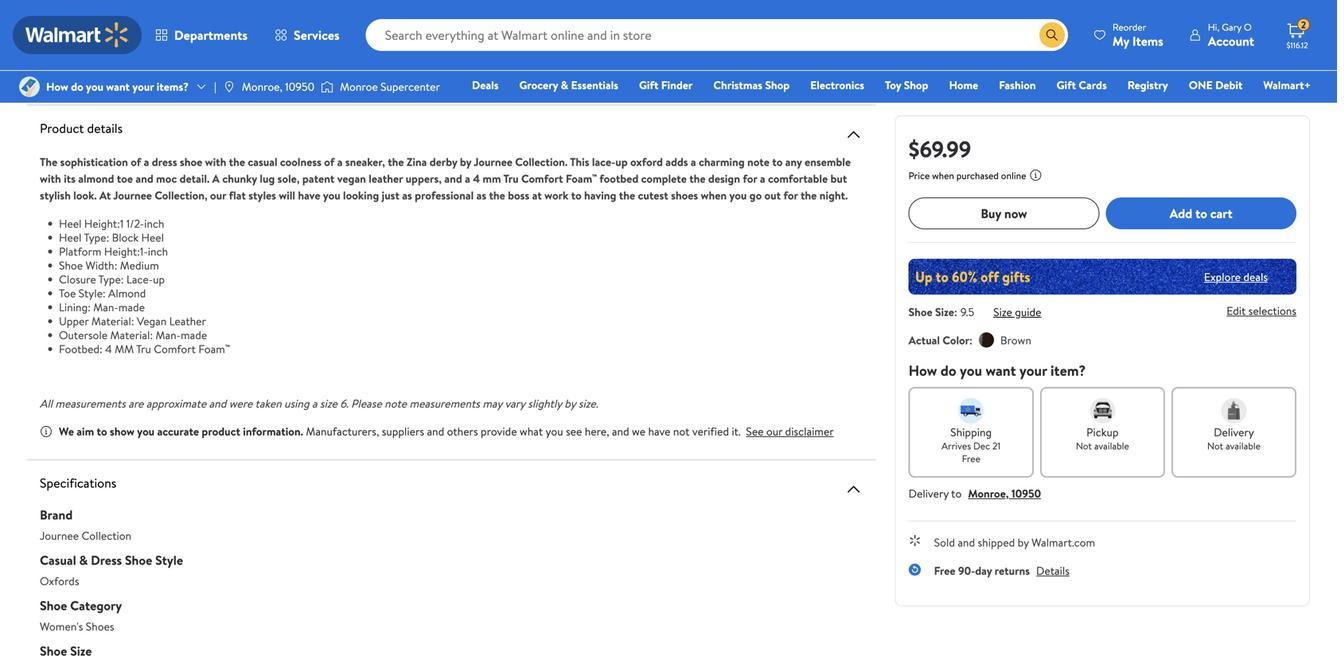 Task type: vqa. For each thing, say whether or not it's contained in the screenshot.


Task type: locate. For each thing, give the bounding box(es) containing it.
we aim to show you accurate product information. manufacturers, suppliers and others provide what you see here, and we have not verified it. see our disclaimer
[[59, 424, 834, 439]]

note inside the sophistication of a dress shoe with the casual coolness of a sneaker, the zina derby by journee collection. this lace-up oxford adds a charming note to any ensemble with its almond toe and moc detail. a chunky lug sole, patent vegan leather uppers, and a 4 mm tru comfort foam™ footbed complete the design for a comfortable but stylish look. at journee collection, our flat styles will have you looking just as professional as the boss at work to having the cutest shoes when you go out for the night.
[[748, 154, 770, 170]]

material: up mm
[[91, 313, 134, 329]]

mm
[[483, 171, 501, 186]]

up up footbed
[[616, 154, 628, 170]]

available down intent image for pickup
[[1095, 439, 1130, 453]]

you down color
[[960, 361, 983, 381]]

0 horizontal spatial not
[[1077, 439, 1093, 453]]

type: left lace-
[[98, 272, 124, 287]]

tru right mm
[[136, 341, 151, 357]]

online
[[1002, 169, 1027, 182]]

by right "shipped"
[[1018, 535, 1030, 550]]

explore deals link
[[1198, 263, 1275, 291]]

shipping
[[951, 424, 992, 440]]

1/2-
[[126, 216, 144, 231]]

1 horizontal spatial shop
[[904, 77, 929, 93]]

foam™ down the leather
[[199, 341, 230, 357]]

how for how do you want your items?
[[46, 79, 68, 94]]

with
[[205, 154, 226, 170], [40, 171, 61, 186]]

the down comfortable
[[801, 188, 817, 203]]

1 vertical spatial by
[[565, 396, 576, 411]]

available inside pickup not available
[[1095, 439, 1130, 453]]

the up shoes
[[690, 171, 706, 186]]

0 horizontal spatial how
[[46, 79, 68, 94]]

0 horizontal spatial with
[[40, 171, 61, 186]]

comfort
[[522, 171, 563, 186], [154, 341, 196, 357]]

tru up boss at top
[[504, 171, 519, 186]]

electronics link
[[804, 76, 872, 94]]

1 vertical spatial how
[[909, 361, 938, 381]]

to left the any
[[773, 154, 783, 170]]

2 horizontal spatial journee
[[474, 154, 513, 170]]

& left 'dress'
[[79, 552, 88, 569]]

1 shop from the left
[[766, 77, 790, 93]]

shop for christmas shop
[[766, 77, 790, 93]]

1 horizontal spatial delivery
[[1215, 424, 1255, 440]]

arrives
[[942, 439, 972, 453]]

1 horizontal spatial have
[[649, 424, 671, 439]]

how down actual
[[909, 361, 938, 381]]

0 horizontal spatial shop
[[766, 77, 790, 93]]

0 horizontal spatial  image
[[19, 76, 40, 97]]

not down intent image for delivery in the bottom right of the page
[[1208, 439, 1224, 453]]

journee down toe
[[113, 188, 152, 203]]

0 horizontal spatial tru
[[136, 341, 151, 357]]

of up toe
[[131, 154, 141, 170]]

inch right block
[[144, 216, 164, 231]]

1 horizontal spatial how
[[909, 361, 938, 381]]

2 horizontal spatial by
[[1018, 535, 1030, 550]]

gift left cards
[[1057, 77, 1077, 93]]

explore deals
[[1205, 269, 1269, 285]]

1 vertical spatial made
[[181, 327, 207, 343]]

our right the see
[[767, 424, 783, 439]]

toe
[[59, 286, 76, 301]]

our inside the sophistication of a dress shoe with the casual coolness of a sneaker, the zina derby by journee collection. this lace-up oxford adds a charming note to any ensemble with its almond toe and moc detail. a chunky lug sole, patent vegan leather uppers, and a 4 mm tru comfort foam™ footbed complete the design for a comfortable but stylish look. at journee collection, our flat styles will have you looking just as professional as the boss at work to having the cutest shoes when you go out for the night.
[[210, 188, 226, 203]]

gift cards
[[1057, 77, 1108, 93]]

journee up mm
[[474, 154, 513, 170]]

what
[[520, 424, 543, 439]]

reorder my items
[[1113, 20, 1164, 50]]

as down mm
[[477, 188, 487, 203]]

have inside the sophistication of a dress shoe with the casual coolness of a sneaker, the zina derby by journee collection. this lace-up oxford adds a charming note to any ensemble with its almond toe and moc detail. a chunky lug sole, patent vegan leather uppers, and a 4 mm tru comfort foam™ footbed complete the design for a comfortable but stylish look. at journee collection, our flat styles will have you looking just as professional as the boss at work to having the cutest shoes when you go out for the night.
[[298, 188, 321, 203]]

shoe left style
[[125, 552, 152, 569]]

1 vertical spatial :
[[970, 333, 973, 348]]

1 horizontal spatial tru
[[504, 171, 519, 186]]

made right the "vegan"
[[181, 327, 207, 343]]

0 vertical spatial free
[[963, 452, 981, 466]]

your left item?
[[1020, 361, 1048, 381]]

style:
[[79, 286, 106, 301]]

 image right |
[[223, 80, 236, 93]]

delivery for to
[[909, 486, 949, 501]]

edit
[[1227, 303, 1247, 318]]

0 vertical spatial have
[[298, 188, 321, 203]]

0 vertical spatial for
[[743, 171, 758, 186]]

and right sold
[[958, 535, 976, 550]]

1 horizontal spatial our
[[767, 424, 783, 439]]

available for delivery
[[1226, 439, 1261, 453]]

 image
[[19, 76, 40, 97], [223, 80, 236, 93]]

closure
[[59, 272, 96, 287]]

provide
[[481, 424, 517, 439]]

delivery to monroe, 10950
[[909, 486, 1042, 501]]

a right the 'adds'
[[691, 154, 697, 170]]

journee down brand
[[40, 528, 79, 544]]

specifications image
[[845, 480, 864, 499]]

specifications
[[40, 474, 116, 492]]

upper
[[59, 313, 89, 329]]

0 vertical spatial 4
[[473, 171, 480, 186]]

of up patent on the left top of page
[[324, 154, 335, 170]]

vegan
[[137, 313, 167, 329]]

man- right lining:
[[93, 299, 119, 315]]

1 horizontal spatial of
[[324, 154, 335, 170]]

1 horizontal spatial gift
[[1057, 77, 1077, 93]]

have
[[298, 188, 321, 203], [649, 424, 671, 439]]

1 vertical spatial free
[[935, 563, 956, 579]]

material: down almond
[[110, 327, 153, 343]]

0 horizontal spatial comfort
[[154, 341, 196, 357]]

gift left finder
[[639, 77, 659, 93]]

1 horizontal spatial want
[[986, 361, 1017, 381]]

inch
[[144, 216, 164, 231], [148, 244, 168, 259]]

1 vertical spatial have
[[649, 424, 671, 439]]

dress
[[152, 154, 177, 170]]

height:1-
[[104, 244, 148, 259]]

1 vertical spatial with
[[40, 171, 61, 186]]

when inside the sophistication of a dress shoe with the casual coolness of a sneaker, the zina derby by journee collection. this lace-up oxford adds a charming note to any ensemble with its almond toe and moc detail. a chunky lug sole, patent vegan leather uppers, and a 4 mm tru comfort foam™ footbed complete the design for a comfortable but stylish look. at journee collection, our flat styles will have you looking just as professional as the boss at work to having the cutest shoes when you go out for the night.
[[701, 188, 727, 203]]

height:1
[[84, 216, 124, 231]]

brown
[[1001, 333, 1032, 348]]

not for delivery
[[1208, 439, 1224, 453]]

1 vertical spatial delivery
[[909, 486, 949, 501]]

1 horizontal spatial up
[[616, 154, 628, 170]]

the down footbed
[[619, 188, 636, 203]]

1 vertical spatial when
[[701, 188, 727, 203]]

want for items?
[[106, 79, 130, 94]]

you left the see
[[546, 424, 564, 439]]

a left mm
[[465, 171, 471, 186]]

&
[[561, 77, 569, 93], [79, 552, 88, 569]]

1 horizontal spatial  image
[[223, 80, 236, 93]]

our down a
[[210, 188, 226, 203]]

0 horizontal spatial :
[[955, 304, 958, 320]]

1 horizontal spatial not
[[1208, 439, 1224, 453]]

1 vertical spatial man-
[[156, 327, 181, 343]]

not
[[1077, 439, 1093, 453], [1208, 439, 1224, 453]]

edit selections
[[1227, 303, 1297, 318]]

0 horizontal spatial 4
[[105, 341, 112, 357]]

when right price
[[933, 169, 955, 182]]

not inside delivery not available
[[1208, 439, 1224, 453]]

when down design
[[701, 188, 727, 203]]

1 horizontal spatial 10950
[[1012, 486, 1042, 501]]

details
[[87, 119, 123, 137]]

measurements up "aim"
[[55, 396, 126, 411]]

verified
[[693, 424, 729, 439]]

heel left height:1
[[59, 230, 82, 245]]

0 horizontal spatial 10950
[[285, 79, 315, 94]]

1 vertical spatial want
[[986, 361, 1017, 381]]

oxfords
[[40, 573, 79, 589]]

gift for gift finder
[[639, 77, 659, 93]]

toy shop link
[[878, 76, 936, 94]]

0 horizontal spatial journee
[[40, 528, 79, 544]]

have right 'we'
[[649, 424, 671, 439]]

not inside pickup not available
[[1077, 439, 1093, 453]]

0 vertical spatial by
[[460, 154, 472, 170]]

monroe, right |
[[242, 79, 283, 94]]

moc
[[156, 171, 177, 186]]

1 vertical spatial 4
[[105, 341, 112, 357]]

heel height:1 1/2-inch heel type: block heel platform height:1-inch shoe width: medium closure type: lace-up toe style: almond lining: man-made upper material: vegan leather outersole material: man-made footbed: 4 mm tru comfort foam™
[[59, 216, 230, 357]]

0 vertical spatial foam™
[[566, 171, 597, 186]]

want for item?
[[986, 361, 1017, 381]]

returns
[[995, 563, 1031, 579]]

10950 up sold and shipped by walmart.com
[[1012, 486, 1042, 501]]

supercenter
[[381, 79, 440, 94]]

2 available from the left
[[1226, 439, 1261, 453]]

up to sixty percent off deals. shop now. image
[[909, 259, 1297, 295]]

want down brown
[[986, 361, 1017, 381]]

0 horizontal spatial free
[[935, 563, 956, 579]]

10950
[[285, 79, 315, 94], [1012, 486, 1042, 501]]

1 gift from the left
[[639, 77, 659, 93]]

0 vertical spatial when
[[933, 169, 955, 182]]

your for items?
[[132, 79, 154, 94]]

0 horizontal spatial as
[[402, 188, 412, 203]]

1 available from the left
[[1095, 439, 1130, 453]]

you down patent on the left top of page
[[323, 188, 341, 203]]

0 vertical spatial our
[[210, 188, 226, 203]]

0 horizontal spatial when
[[701, 188, 727, 203]]

10950 down 'services' dropdown button
[[285, 79, 315, 94]]

1 horizontal spatial your
[[1020, 361, 1048, 381]]

at
[[532, 188, 542, 203]]

and right toe
[[136, 171, 154, 186]]

the
[[229, 154, 245, 170], [388, 154, 404, 170], [690, 171, 706, 186], [489, 188, 506, 203], [619, 188, 636, 203], [801, 188, 817, 203]]

1 vertical spatial journee
[[113, 188, 152, 203]]

1 not from the left
[[1077, 439, 1093, 453]]

not down intent image for pickup
[[1077, 439, 1093, 453]]

delivery up sold
[[909, 486, 949, 501]]

0 horizontal spatial do
[[71, 79, 83, 94]]

2 not from the left
[[1208, 439, 1224, 453]]

foam™ down this
[[566, 171, 597, 186]]

shoe up women's
[[40, 597, 67, 614]]

tru inside the heel height:1 1/2-inch heel type: block heel platform height:1-inch shoe width: medium closure type: lace-up toe style: almond lining: man-made upper material: vegan leather outersole material: man-made footbed: 4 mm tru comfort foam™
[[136, 341, 151, 357]]

will
[[279, 188, 295, 203]]

with down the
[[40, 171, 61, 186]]

by inside the sophistication of a dress shoe with the casual coolness of a sneaker, the zina derby by journee collection. this lace-up oxford adds a charming note to any ensemble with its almond toe and moc detail. a chunky lug sole, patent vegan leather uppers, and a 4 mm tru comfort foam™ footbed complete the design for a comfortable but stylish look. at journee collection, our flat styles will have you looking just as professional as the boss at work to having the cutest shoes when you go out for the night.
[[460, 154, 472, 170]]

product details image
[[845, 125, 864, 144]]

lace-
[[127, 272, 153, 287]]

0 horizontal spatial of
[[131, 154, 141, 170]]

shop right toy
[[904, 77, 929, 93]]

not for pickup
[[1077, 439, 1093, 453]]

add to cart button
[[1106, 198, 1297, 229]]

available down intent image for delivery in the bottom right of the page
[[1226, 439, 1261, 453]]

& right grocery
[[561, 77, 569, 93]]

0 vertical spatial type:
[[84, 230, 109, 245]]

0 horizontal spatial delivery
[[909, 486, 949, 501]]

purchased
[[957, 169, 999, 182]]

and up professional
[[445, 171, 463, 186]]

by left size.
[[565, 396, 576, 411]]

shipped
[[978, 535, 1016, 550]]

legal information image
[[1030, 169, 1043, 182]]

: left 9.5
[[955, 304, 958, 320]]

2 gift from the left
[[1057, 77, 1077, 93]]

the sophistication of a dress shoe with the casual coolness of a sneaker, the zina derby by journee collection. this lace-up oxford adds a charming note to any ensemble with its almond toe and moc detail. a chunky lug sole, patent vegan leather uppers, and a 4 mm tru comfort foam™ footbed complete the design for a comfortable but stylish look. at journee collection, our flat styles will have you looking just as professional as the boss at work to having the cutest shoes when you go out for the night.
[[40, 154, 851, 203]]

0 horizontal spatial for
[[743, 171, 758, 186]]

1 horizontal spatial when
[[933, 169, 955, 182]]

 image
[[321, 79, 334, 95]]

heel up platform
[[59, 216, 82, 231]]

foam™ inside the heel height:1 1/2-inch heel type: block heel platform height:1-inch shoe width: medium closure type: lace-up toe style: almond lining: man-made upper material: vegan leather outersole material: man-made footbed: 4 mm tru comfort foam™
[[199, 341, 230, 357]]

man- right mm
[[156, 327, 181, 343]]

do
[[71, 79, 83, 94], [941, 361, 957, 381]]

free 90-day returns details
[[935, 563, 1070, 579]]

walmart+ link
[[1257, 76, 1319, 94]]

night.
[[820, 188, 848, 203]]

shoes
[[86, 619, 114, 634]]

shoe
[[59, 258, 83, 273], [909, 304, 933, 320], [125, 552, 152, 569], [40, 597, 67, 614]]

1 vertical spatial &
[[79, 552, 88, 569]]

made
[[118, 299, 145, 315], [181, 327, 207, 343]]

0 horizontal spatial size
[[936, 304, 955, 320]]

made down lace-
[[118, 299, 145, 315]]

finder
[[662, 77, 693, 93]]

 image left this
[[19, 76, 40, 97]]

delivery inside delivery not available
[[1215, 424, 1255, 440]]

1 horizontal spatial as
[[477, 188, 487, 203]]

: for size
[[955, 304, 958, 320]]

0 vertical spatial monroe,
[[242, 79, 283, 94]]

0 vertical spatial &
[[561, 77, 569, 93]]

work
[[545, 188, 569, 203]]

0 horizontal spatial &
[[79, 552, 88, 569]]

0 vertical spatial delivery
[[1215, 424, 1255, 440]]

lug
[[260, 171, 275, 186]]

note up suppliers
[[385, 396, 407, 411]]

1 vertical spatial type:
[[98, 272, 124, 287]]

pickup
[[1087, 424, 1119, 440]]

shoe up the "toe"
[[59, 258, 83, 273]]

size
[[936, 304, 955, 320], [994, 304, 1013, 320]]

1 horizontal spatial 4
[[473, 171, 480, 186]]

0 horizontal spatial by
[[460, 154, 472, 170]]

1 horizontal spatial man-
[[156, 327, 181, 343]]

vegan
[[337, 171, 366, 186]]

0 horizontal spatial have
[[298, 188, 321, 203]]

0 horizontal spatial man-
[[93, 299, 119, 315]]

: down 9.5
[[970, 333, 973, 348]]

0 vertical spatial how
[[46, 79, 68, 94]]

1 horizontal spatial :
[[970, 333, 973, 348]]

1 horizontal spatial do
[[941, 361, 957, 381]]

shoe inside the heel height:1 1/2-inch heel type: block heel platform height:1-inch shoe width: medium closure type: lace-up toe style: almond lining: man-made upper material: vegan leather outersole material: man-made footbed: 4 mm tru comfort foam™
[[59, 258, 83, 273]]

gift
[[639, 77, 659, 93], [1057, 77, 1077, 93]]

want right this
[[106, 79, 130, 94]]

your for item?
[[1020, 361, 1048, 381]]

a up vegan
[[337, 154, 343, 170]]

delivery down intent image for delivery in the bottom right of the page
[[1215, 424, 1255, 440]]

go
[[750, 188, 762, 203]]

do down color
[[941, 361, 957, 381]]

2 shop from the left
[[904, 77, 929, 93]]

monroe, 10950
[[242, 79, 315, 94]]

0 vertical spatial comfort
[[522, 171, 563, 186]]

free left 90-
[[935, 563, 956, 579]]

walmart image
[[25, 22, 129, 48]]

type: up width:
[[84, 230, 109, 245]]

2 as from the left
[[477, 188, 487, 203]]

0 horizontal spatial measurements
[[55, 396, 126, 411]]

0 vertical spatial :
[[955, 304, 958, 320]]

size left 9.5
[[936, 304, 955, 320]]

2 measurements from the left
[[410, 396, 480, 411]]

size left guide
[[994, 304, 1013, 320]]

item
[[103, 63, 135, 85]]

one
[[1190, 77, 1214, 93]]

0 vertical spatial note
[[748, 154, 770, 170]]

tru inside the sophistication of a dress shoe with the casual coolness of a sneaker, the zina derby by journee collection. this lace-up oxford adds a charming note to any ensemble with its almond toe and moc detail. a chunky lug sole, patent vegan leather uppers, and a 4 mm tru comfort foam™ footbed complete the design for a comfortable but stylish look. at journee collection, our flat styles will have you looking just as professional as the boss at work to having the cutest shoes when you go out for the night.
[[504, 171, 519, 186]]

2 vertical spatial journee
[[40, 528, 79, 544]]

free down shipping on the bottom of page
[[963, 452, 981, 466]]

by right derby
[[460, 154, 472, 170]]

0 horizontal spatial monroe,
[[242, 79, 283, 94]]

services
[[294, 26, 340, 44]]

0 vertical spatial do
[[71, 79, 83, 94]]

heel
[[59, 216, 82, 231], [59, 230, 82, 245], [141, 230, 164, 245]]

inch up lace-
[[148, 244, 168, 259]]

1 horizontal spatial measurements
[[410, 396, 480, 411]]

0 vertical spatial with
[[205, 154, 226, 170]]

guide
[[1016, 304, 1042, 320]]

suppliers
[[382, 424, 425, 439]]

note up go on the right of the page
[[748, 154, 770, 170]]

1 vertical spatial 10950
[[1012, 486, 1042, 501]]

1 vertical spatial do
[[941, 361, 957, 381]]

to right work
[[572, 188, 582, 203]]

1 horizontal spatial comfort
[[522, 171, 563, 186]]

for up go on the right of the page
[[743, 171, 758, 186]]

as right just on the left of page
[[402, 188, 412, 203]]

for right out
[[784, 188, 798, 203]]

1 horizontal spatial free
[[963, 452, 981, 466]]

0 vertical spatial journee
[[474, 154, 513, 170]]

having
[[585, 188, 617, 203]]

how for how do you want your item?
[[909, 361, 938, 381]]

with up a
[[205, 154, 226, 170]]

sneaker,
[[345, 154, 385, 170]]

day
[[976, 563, 993, 579]]

1 vertical spatial for
[[784, 188, 798, 203]]

0 vertical spatial man-
[[93, 299, 119, 315]]

to left cart
[[1196, 205, 1208, 222]]

0 vertical spatial tru
[[504, 171, 519, 186]]

measurements up we aim to show you accurate product information. manufacturers, suppliers and others provide what you see here, and we have not verified it. see our disclaimer
[[410, 396, 480, 411]]

actual color :
[[909, 333, 973, 348]]

0 horizontal spatial available
[[1095, 439, 1130, 453]]

gift for gift cards
[[1057, 77, 1077, 93]]

how left this
[[46, 79, 68, 94]]

0 horizontal spatial gift
[[639, 77, 659, 93]]

material:
[[91, 313, 134, 329], [110, 327, 153, 343]]

product details
[[40, 119, 123, 137]]

available inside delivery not available
[[1226, 439, 1261, 453]]

see
[[747, 424, 764, 439]]

4 inside the heel height:1 1/2-inch heel type: block heel platform height:1-inch shoe width: medium closure type: lace-up toe style: almond lining: man-made upper material: vegan leather outersole material: man-made footbed: 4 mm tru comfort foam™
[[105, 341, 112, 357]]

up right almond
[[153, 272, 165, 287]]

comfort down collection.
[[522, 171, 563, 186]]

footbed:
[[59, 341, 103, 357]]



Task type: describe. For each thing, give the bounding box(es) containing it.
shop for toy shop
[[904, 77, 929, 93]]

debit
[[1216, 77, 1243, 93]]

collection.
[[515, 154, 568, 170]]

ensemble
[[805, 154, 851, 170]]

you right show
[[137, 424, 155, 439]]

charming
[[699, 154, 745, 170]]

2 vertical spatial by
[[1018, 535, 1030, 550]]

comfort inside the sophistication of a dress shoe with the casual coolness of a sneaker, the zina derby by journee collection. this lace-up oxford adds a charming note to any ensemble with its almond toe and moc detail. a chunky lug sole, patent vegan leather uppers, and a 4 mm tru comfort foam™ footbed complete the design for a comfortable but stylish look. at journee collection, our flat styles will have you looking just as professional as the boss at work to having the cutest shoes when you go out for the night.
[[522, 171, 563, 186]]

1 size from the left
[[936, 304, 955, 320]]

you up details
[[86, 79, 103, 94]]

1 horizontal spatial &
[[561, 77, 569, 93]]

derby
[[430, 154, 458, 170]]

show
[[110, 424, 135, 439]]

size guide
[[994, 304, 1042, 320]]

one debit
[[1190, 77, 1243, 93]]

intent image for delivery image
[[1222, 398, 1248, 424]]

comfortable
[[768, 171, 828, 186]]

vary
[[505, 396, 525, 411]]

to down "arrives"
[[952, 486, 962, 501]]

services button
[[261, 16, 353, 54]]

the down mm
[[489, 188, 506, 203]]

at
[[99, 188, 111, 203]]

size guide button
[[994, 304, 1042, 320]]

using
[[284, 396, 309, 411]]

christmas
[[714, 77, 763, 93]]

now
[[1005, 205, 1028, 222]]

flat
[[229, 188, 246, 203]]

essentials
[[571, 77, 619, 93]]

the up chunky
[[229, 154, 245, 170]]

zina
[[407, 154, 427, 170]]

shoe
[[180, 154, 202, 170]]

category
[[70, 597, 122, 614]]

gary
[[1223, 20, 1242, 34]]

deals
[[472, 77, 499, 93]]

edit selections button
[[1227, 303, 1297, 318]]

but
[[831, 171, 848, 186]]

0 vertical spatial 10950
[[285, 79, 315, 94]]

hi,
[[1209, 20, 1220, 34]]

were
[[229, 396, 253, 411]]

registry link
[[1121, 76, 1176, 94]]

patent
[[303, 171, 335, 186]]

comfort inside the heel height:1 1/2-inch heel type: block heel platform height:1-inch shoe width: medium closure type: lace-up toe style: almond lining: man-made upper material: vegan leather outersole material: man-made footbed: 4 mm tru comfort foam™
[[154, 341, 196, 357]]

intent image for pickup image
[[1091, 398, 1116, 424]]

you left go on the right of the page
[[730, 188, 747, 203]]

1 vertical spatial inch
[[148, 244, 168, 259]]

0 horizontal spatial made
[[118, 299, 145, 315]]

detail.
[[180, 171, 210, 186]]

any
[[786, 154, 802, 170]]

heel right block
[[141, 230, 164, 245]]

leather
[[169, 313, 206, 329]]

1 measurements from the left
[[55, 396, 126, 411]]

just
[[382, 188, 400, 203]]

please
[[351, 396, 382, 411]]

sophistication
[[60, 154, 128, 170]]

style
[[155, 552, 183, 569]]

and left others
[[427, 424, 445, 439]]

1 vertical spatial note
[[385, 396, 407, 411]]

pickup not available
[[1077, 424, 1130, 453]]

footbed
[[600, 171, 639, 186]]

1 horizontal spatial with
[[205, 154, 226, 170]]

home link
[[943, 76, 986, 94]]

search icon image
[[1046, 29, 1059, 41]]

toy
[[886, 77, 902, 93]]

leather
[[369, 171, 403, 186]]

a left size
[[312, 396, 317, 411]]

shipping arrives dec 21 free
[[942, 424, 1001, 466]]

: for color
[[970, 333, 973, 348]]

cart
[[1211, 205, 1233, 222]]

$69.99
[[909, 133, 972, 164]]

the up leather
[[388, 154, 404, 170]]

a left dress in the top left of the page
[[144, 154, 149, 170]]

& inside brand journee collection casual & dress shoe style oxfords shoe category women's shoes
[[79, 552, 88, 569]]

collection
[[82, 528, 131, 544]]

price
[[909, 169, 930, 182]]

electronics
[[811, 77, 865, 93]]

delivery for not
[[1215, 424, 1255, 440]]

monroe, 10950 button
[[969, 486, 1042, 501]]

and left the 'were'
[[209, 396, 226, 411]]

2 size from the left
[[994, 304, 1013, 320]]

sole,
[[278, 171, 300, 186]]

and left 'we'
[[612, 424, 630, 439]]

up inside the sophistication of a dress shoe with the casual coolness of a sneaker, the zina derby by journee collection. this lace-up oxford adds a charming note to any ensemble with its almond toe and moc detail. a chunky lug sole, patent vegan leather uppers, and a 4 mm tru comfort foam™ footbed complete the design for a comfortable but stylish look. at journee collection, our flat styles will have you looking just as professional as the boss at work to having the cutest shoes when you go out for the night.
[[616, 154, 628, 170]]

available for pickup
[[1095, 439, 1130, 453]]

free inside "shipping arrives dec 21 free"
[[963, 452, 981, 466]]

outersole
[[59, 327, 108, 343]]

details
[[1037, 563, 1070, 579]]

design
[[709, 171, 741, 186]]

walmart.com
[[1032, 535, 1096, 550]]

taken
[[255, 396, 282, 411]]

monroe supercenter
[[340, 79, 440, 94]]

mm
[[115, 341, 134, 357]]

toe
[[117, 171, 133, 186]]

gift cards link
[[1050, 76, 1115, 94]]

items
[[1133, 32, 1164, 50]]

a
[[212, 171, 220, 186]]

see
[[566, 424, 582, 439]]

1 vertical spatial our
[[767, 424, 783, 439]]

4 inside the sophistication of a dress shoe with the casual coolness of a sneaker, the zina derby by journee collection. this lace-up oxford adds a charming note to any ensemble with its almond toe and moc detail. a chunky lug sole, patent vegan leather uppers, and a 4 mm tru comfort foam™ footbed complete the design for a comfortable but stylish look. at journee collection, our flat styles will have you looking just as professional as the boss at work to having the cutest shoes when you go out for the night.
[[473, 171, 480, 186]]

gift finder
[[639, 77, 693, 93]]

home
[[950, 77, 979, 93]]

almond
[[108, 286, 146, 301]]

gift finder link
[[632, 76, 700, 94]]

shoe up actual
[[909, 304, 933, 320]]

aim
[[77, 424, 94, 439]]

1 horizontal spatial by
[[565, 396, 576, 411]]

 image for how do you want your items?
[[19, 76, 40, 97]]

1 as from the left
[[402, 188, 412, 203]]

|
[[214, 79, 216, 94]]

do for how do you want your item?
[[941, 361, 957, 381]]

brand journee collection casual & dress shoe style oxfords shoe category women's shoes
[[40, 506, 183, 634]]

hi, gary o account
[[1209, 20, 1255, 50]]

to inside button
[[1196, 205, 1208, 222]]

boss
[[508, 188, 530, 203]]

deals
[[1244, 269, 1269, 285]]

1 horizontal spatial journee
[[113, 188, 152, 203]]

departments
[[174, 26, 248, 44]]

about this item
[[27, 63, 135, 85]]

width:
[[86, 258, 117, 273]]

1 vertical spatial monroe,
[[969, 486, 1009, 501]]

 image for monroe, 10950
[[223, 80, 236, 93]]

this
[[74, 63, 99, 85]]

to right "aim"
[[97, 424, 107, 439]]

dress
[[91, 552, 122, 569]]

grocery
[[520, 77, 558, 93]]

toy shop
[[886, 77, 929, 93]]

Walmart Site-Wide search field
[[366, 19, 1069, 51]]

Search search field
[[366, 19, 1069, 51]]

cards
[[1079, 77, 1108, 93]]

registry
[[1128, 77, 1169, 93]]

block
[[112, 230, 139, 245]]

do for how do you want your items?
[[71, 79, 83, 94]]

up inside the heel height:1 1/2-inch heel type: block heel platform height:1-inch shoe width: medium closure type: lace-up toe style: almond lining: man-made upper material: vegan leather outersole material: man-made footbed: 4 mm tru comfort foam™
[[153, 272, 165, 287]]

a up go on the right of the page
[[760, 171, 766, 186]]

accurate
[[157, 424, 199, 439]]

are
[[128, 396, 144, 411]]

1 of from the left
[[131, 154, 141, 170]]

foam™ inside the sophistication of a dress shoe with the casual coolness of a sneaker, the zina derby by journee collection. this lace-up oxford adds a charming note to any ensemble with its almond toe and moc detail. a chunky lug sole, patent vegan leather uppers, and a 4 mm tru comfort foam™ footbed complete the design for a comfortable but stylish look. at journee collection, our flat styles will have you looking just as professional as the boss at work to having the cutest shoes when you go out for the night.
[[566, 171, 597, 186]]

intent image for shipping image
[[959, 398, 985, 424]]

sold
[[935, 535, 956, 550]]

0 vertical spatial inch
[[144, 216, 164, 231]]

2 of from the left
[[324, 154, 335, 170]]

journee inside brand journee collection casual & dress shoe style oxfords shoe category women's shoes
[[40, 528, 79, 544]]

stylish
[[40, 188, 71, 203]]

chunky
[[222, 171, 257, 186]]

oxford
[[631, 154, 663, 170]]

9.5
[[961, 304, 975, 320]]



